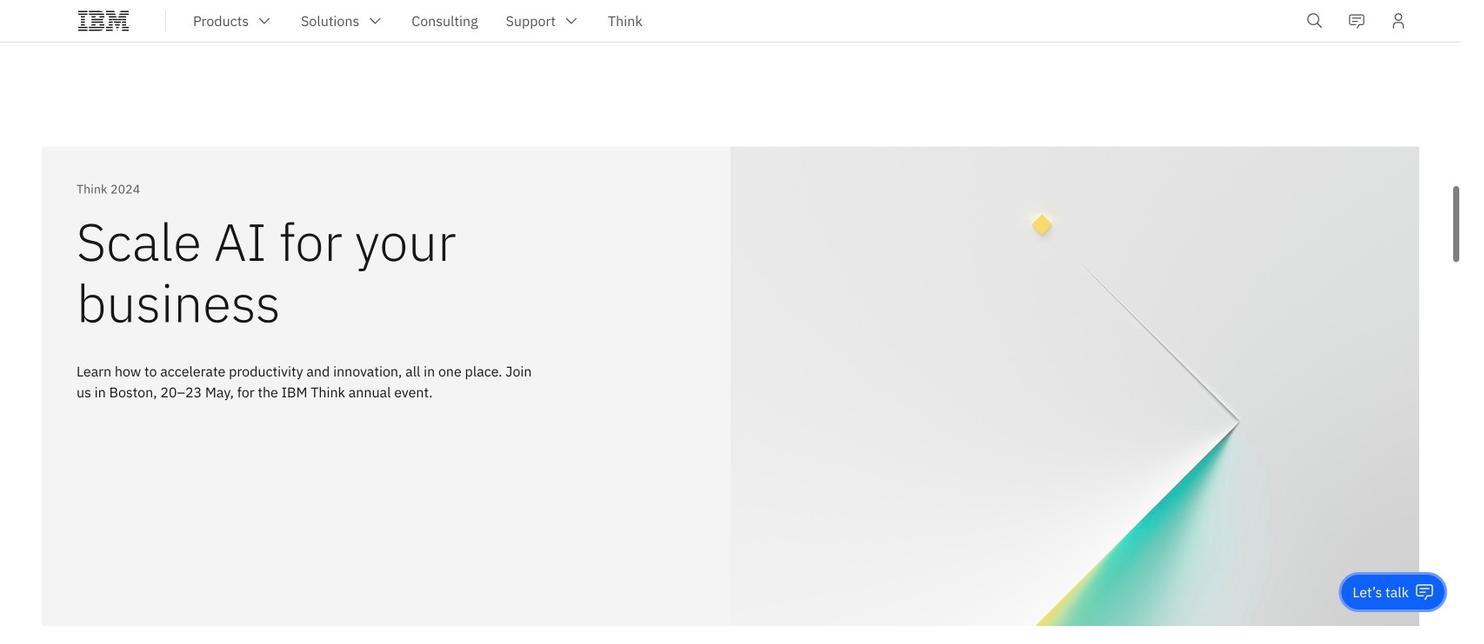 Task type: locate. For each thing, give the bounding box(es) containing it.
let's talk element
[[1353, 583, 1409, 602]]



